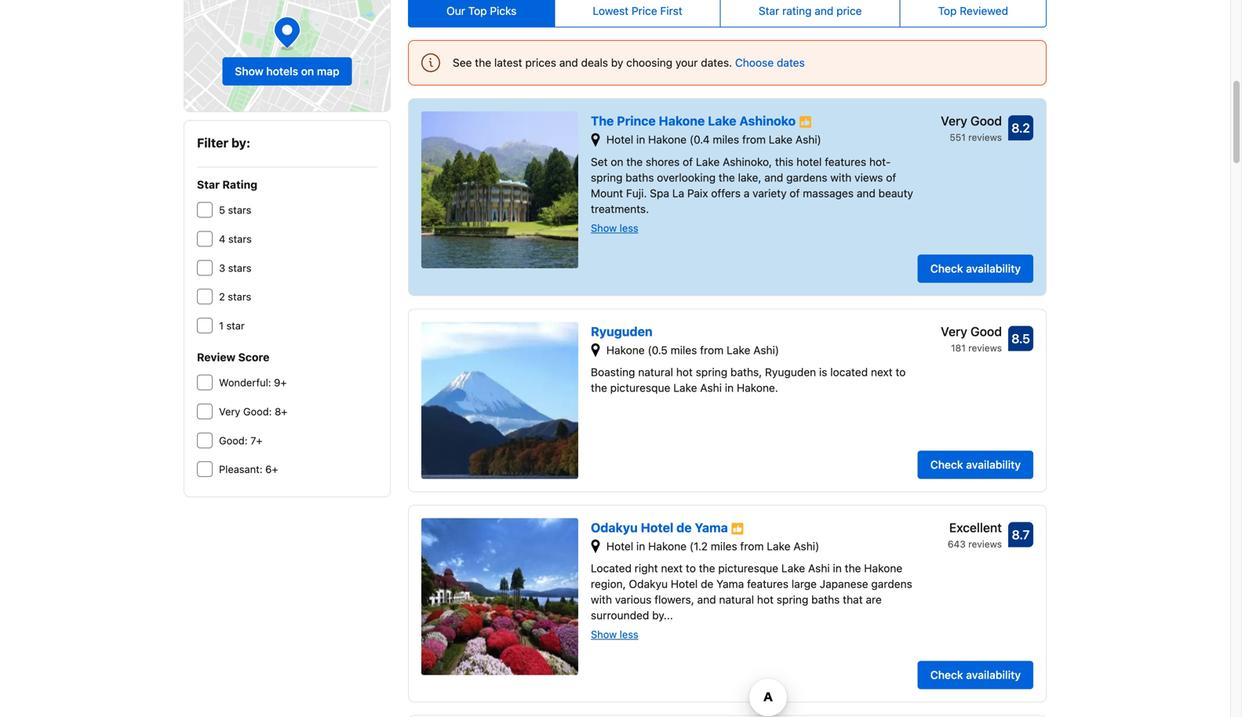 Task type: vqa. For each thing, say whether or not it's contained in the screenshot.
Filter
yes



Task type: locate. For each thing, give the bounding box(es) containing it.
ashi down hakone (0.5 miles from lake ashi)
[[700, 382, 722, 395]]

excellent
[[950, 520, 1002, 535]]

less inside located right next to the picturesque lake ashi in the hakone region, odakyu hotel de yama features large japanese gardens with various flowers, and natural hot spring baths that are surrounded by... show less
[[620, 629, 639, 641]]

next
[[871, 366, 893, 379], [661, 562, 683, 575]]

gardens up are
[[872, 578, 913, 591]]

less
[[620, 222, 639, 234], [620, 629, 639, 641]]

in inside located right next to the picturesque lake ashi in the hakone region, odakyu hotel de yama features large japanese gardens with various flowers, and natural hot spring baths that are surrounded by... show less
[[833, 562, 842, 575]]

0 horizontal spatial de
[[677, 520, 692, 535]]

2 horizontal spatial spring
[[777, 593, 809, 606]]

check availability link for 8.2
[[918, 255, 1034, 283]]

1 vertical spatial gardens
[[872, 578, 913, 591]]

1 horizontal spatial star
[[759, 4, 780, 17]]

1 horizontal spatial on
[[611, 155, 624, 168]]

fuji.
[[626, 187, 647, 200]]

reviews inside very good 551 reviews
[[969, 132, 1002, 143]]

0 vertical spatial on
[[301, 65, 314, 78]]

deals
[[581, 56, 608, 69]]

2 vertical spatial check
[[931, 669, 964, 682]]

group containing wonderful: 9+
[[197, 375, 378, 478]]

on right the set
[[611, 155, 624, 168]]

0 horizontal spatial ryuguden
[[591, 324, 653, 339]]

group for review score
[[197, 375, 378, 478]]

wonderful: 9+
[[219, 377, 287, 389]]

on left map
[[301, 65, 314, 78]]

dates
[[777, 56, 805, 69]]

1 check from the top
[[931, 262, 964, 275]]

next inside boasting natural hot spring baths, ryuguden is located next to the picturesque lake ashi in hakone.
[[871, 366, 893, 379]]

star for star rating
[[197, 178, 220, 191]]

hotel in hakone (1.2 miles from lake ashi)
[[607, 540, 820, 553]]

0 horizontal spatial to
[[686, 562, 696, 575]]

0 horizontal spatial star
[[197, 178, 220, 191]]

hot down hotel in hakone (1.2 miles from lake ashi)
[[757, 593, 774, 606]]

odakyu up located
[[591, 520, 638, 535]]

hotel inside located right next to the picturesque lake ashi in the hakone region, odakyu hotel de yama features large japanese gardens with various flowers, and natural hot spring baths that are surrounded by... show less
[[671, 578, 698, 591]]

1 vertical spatial baths
[[812, 593, 840, 606]]

group
[[197, 202, 378, 334], [197, 375, 378, 478]]

show down treatments.
[[591, 222, 617, 234]]

hakone up shores on the right
[[648, 133, 687, 146]]

0 horizontal spatial with
[[591, 593, 612, 606]]

in down baths,
[[725, 382, 734, 395]]

7+
[[250, 435, 263, 446]]

the down boasting
[[591, 382, 607, 395]]

stars right '4'
[[228, 233, 252, 245]]

hotel
[[607, 133, 634, 146], [641, 520, 674, 535], [607, 540, 634, 553], [671, 578, 698, 591]]

0 vertical spatial check availability link
[[918, 255, 1034, 283]]

3 availability from the top
[[966, 669, 1021, 682]]

choose
[[735, 56, 774, 69]]

japanese
[[820, 578, 869, 591]]

ashi) up hotel
[[796, 133, 822, 146]]

very good 551 reviews
[[941, 113, 1002, 143]]

1 vertical spatial check availability link
[[918, 451, 1034, 479]]

1 vertical spatial picturesque
[[718, 562, 779, 575]]

very up 181
[[941, 324, 968, 339]]

rating
[[783, 4, 812, 17]]

0 vertical spatial good:
[[243, 406, 272, 418]]

natural down hotel in hakone (1.2 miles from lake ashi)
[[719, 593, 754, 606]]

baths up the fuji.
[[626, 171, 654, 184]]

1 vertical spatial good:
[[219, 435, 248, 446]]

that
[[843, 593, 863, 606]]

picturesque
[[610, 382, 671, 395], [718, 562, 779, 575]]

1 vertical spatial ashi
[[808, 562, 830, 575]]

features
[[825, 155, 867, 168], [747, 578, 789, 591]]

reviewed
[[960, 4, 1009, 17]]

good inside very good 181 reviews
[[971, 324, 1002, 339]]

reviews down excellent
[[969, 539, 1002, 550]]

1 stars from the top
[[228, 204, 252, 216]]

check availability link for 8.5
[[918, 451, 1034, 479]]

0 vertical spatial star
[[759, 4, 780, 17]]

1 vertical spatial spring
[[696, 366, 728, 379]]

the prince hakone lake ashinoko
[[591, 113, 799, 128]]

less down treatments.
[[620, 222, 639, 234]]

in down prince
[[637, 133, 645, 146]]

1 horizontal spatial gardens
[[872, 578, 913, 591]]

lake up located right next to the picturesque lake ashi in the hakone region, odakyu hotel de yama features large japanese gardens with various flowers, and natural hot spring baths that are surrounded by... show less
[[767, 540, 791, 553]]

1 horizontal spatial baths
[[812, 593, 840, 606]]

1 horizontal spatial spring
[[696, 366, 728, 379]]

2 show less button from the top
[[591, 628, 639, 641]]

very for 8.5
[[941, 324, 968, 339]]

show inside set on the shores of lake ashinoko, this hotel features hot- spring baths overlooking the lake, and gardens with views of mount fuji. spa la paix offers a variety of massages and beauty treatments. show less
[[591, 222, 617, 234]]

3 check availability from the top
[[931, 669, 1021, 682]]

star
[[226, 320, 245, 332]]

yama inside located right next to the picturesque lake ashi in the hakone region, odakyu hotel de yama features large japanese gardens with various flowers, and natural hot spring baths that are surrounded by... show less
[[717, 578, 744, 591]]

lake down hakone (0.5 miles from lake ashi)
[[674, 382, 697, 395]]

lake inside set on the shores of lake ashinoko, this hotel features hot- spring baths overlooking the lake, and gardens with views of mount fuji. spa la paix offers a variety of massages and beauty treatments. show less
[[696, 155, 720, 168]]

stars for 3 stars
[[228, 262, 252, 274]]

1 horizontal spatial with
[[831, 171, 852, 184]]

1 reviews from the top
[[969, 132, 1002, 143]]

2 group from the top
[[197, 375, 378, 478]]

odakyu down the right at bottom right
[[629, 578, 668, 591]]

0 vertical spatial very
[[941, 113, 968, 128]]

the
[[475, 56, 491, 69], [627, 155, 643, 168], [719, 171, 735, 184], [591, 382, 607, 395], [699, 562, 715, 575], [845, 562, 861, 575]]

with up massages
[[831, 171, 852, 184]]

1 vertical spatial less
[[620, 629, 639, 641]]

show left hotels
[[235, 65, 264, 78]]

0 vertical spatial natural
[[638, 366, 673, 379]]

1 check availability link from the top
[[918, 255, 1034, 283]]

in
[[637, 133, 645, 146], [725, 382, 734, 395], [637, 540, 645, 553], [833, 562, 842, 575]]

and right flowers, at the bottom right of page
[[697, 593, 716, 606]]

0 vertical spatial with
[[831, 171, 852, 184]]

2 top from the left
[[938, 4, 957, 17]]

2 check availability from the top
[[931, 458, 1021, 471]]

2 vertical spatial reviews
[[969, 539, 1002, 550]]

1 vertical spatial to
[[686, 562, 696, 575]]

ashi) for odakyu hotel de yama
[[794, 540, 820, 553]]

to down (1.2
[[686, 562, 696, 575]]

status containing see the latest prices and deals by choosing your dates.
[[408, 40, 1047, 86]]

less inside set on the shores of lake ashinoko, this hotel features hot- spring baths overlooking the lake, and gardens with views of mount fuji. spa la paix offers a variety of massages and beauty treatments. show less
[[620, 222, 639, 234]]

massages
[[803, 187, 854, 200]]

1 vertical spatial check
[[931, 458, 964, 471]]

2 check from the top
[[931, 458, 964, 471]]

2 good from the top
[[971, 324, 1002, 339]]

2 reviews from the top
[[969, 342, 1002, 353]]

picturesque inside located right next to the picturesque lake ashi in the hakone region, odakyu hotel de yama features large japanese gardens with various flowers, and natural hot spring baths that are surrounded by... show less
[[718, 562, 779, 575]]

top
[[468, 4, 487, 17], [938, 4, 957, 17]]

0 vertical spatial de
[[677, 520, 692, 535]]

1 vertical spatial on
[[611, 155, 624, 168]]

group containing 5 stars
[[197, 202, 378, 334]]

next right the right at bottom right
[[661, 562, 683, 575]]

1 vertical spatial miles
[[671, 344, 697, 357]]

1 group from the top
[[197, 202, 378, 334]]

this
[[775, 155, 794, 168]]

0 vertical spatial group
[[197, 202, 378, 334]]

star left rating
[[759, 4, 780, 17]]

star
[[759, 4, 780, 17], [197, 178, 220, 191]]

spring inside set on the shores of lake ashinoko, this hotel features hot- spring baths overlooking the lake, and gardens with views of mount fuji. spa la paix offers a variety of massages and beauty treatments. show less
[[591, 171, 623, 184]]

0 vertical spatial miles
[[713, 133, 740, 146]]

by...
[[652, 609, 673, 622]]

1 vertical spatial odakyu
[[629, 578, 668, 591]]

2 vertical spatial from
[[740, 540, 764, 553]]

pleasant: 6+
[[219, 464, 278, 475]]

0 vertical spatial reviews
[[969, 132, 1002, 143]]

baths down japanese
[[812, 593, 840, 606]]

picturesque down hotel in hakone (1.2 miles from lake ashi)
[[718, 562, 779, 575]]

1 horizontal spatial natural
[[719, 593, 754, 606]]

hotel up the right at bottom right
[[641, 520, 674, 535]]

and left deals
[[559, 56, 578, 69]]

9+
[[274, 377, 287, 389]]

next right located
[[871, 366, 893, 379]]

gardens
[[787, 171, 828, 184], [872, 578, 913, 591]]

1 availability from the top
[[966, 262, 1021, 275]]

a
[[744, 187, 750, 200]]

show down "surrounded"
[[591, 629, 617, 641]]

1 horizontal spatial de
[[701, 578, 714, 591]]

availability
[[966, 262, 1021, 275], [966, 458, 1021, 471], [966, 669, 1021, 682]]

good: left 8+
[[243, 406, 272, 418]]

by:
[[231, 135, 251, 150]]

gardens inside set on the shores of lake ashinoko, this hotel features hot- spring baths overlooking the lake, and gardens with views of mount fuji. spa la paix offers a variety of massages and beauty treatments. show less
[[787, 171, 828, 184]]

to right located
[[896, 366, 906, 379]]

picturesque inside boasting natural hot spring baths, ryuguden is located next to the picturesque lake ashi in hakone.
[[610, 382, 671, 395]]

spring down large
[[777, 593, 809, 606]]

boasting
[[591, 366, 635, 379]]

with
[[831, 171, 852, 184], [591, 593, 612, 606]]

hotel up flowers, at the bottom right of page
[[671, 578, 698, 591]]

1 vertical spatial from
[[700, 344, 724, 357]]

in up japanese
[[833, 562, 842, 575]]

very for 8.2
[[941, 113, 968, 128]]

gardens inside located right next to the picturesque lake ashi in the hakone region, odakyu hotel de yama features large japanese gardens with various flowers, and natural hot spring baths that are surrounded by... show less
[[872, 578, 913, 591]]

reviews right 181
[[969, 342, 1002, 353]]

1 vertical spatial hot
[[757, 593, 774, 606]]

hot inside boasting natural hot spring baths, ryuguden is located next to the picturesque lake ashi in hakone.
[[676, 366, 693, 379]]

3 check from the top
[[931, 669, 964, 682]]

0 vertical spatial show
[[235, 65, 264, 78]]

ryuguden left is
[[765, 366, 816, 379]]

3 check availability link from the top
[[918, 661, 1034, 690]]

3 stars from the top
[[228, 262, 252, 274]]

show less button down "surrounded"
[[591, 628, 639, 641]]

0 horizontal spatial features
[[747, 578, 789, 591]]

lake up the this
[[769, 133, 793, 146]]

1 vertical spatial star
[[197, 178, 220, 191]]

stars right 2
[[228, 291, 251, 303]]

yama up hotel in hakone (1.2 miles from lake ashi)
[[695, 520, 728, 535]]

ashi) up baths,
[[754, 344, 779, 357]]

of up "beauty"
[[886, 171, 897, 184]]

picturesque down boasting
[[610, 382, 671, 395]]

spring up mount
[[591, 171, 623, 184]]

and
[[815, 4, 834, 17], [559, 56, 578, 69], [765, 171, 784, 184], [857, 187, 876, 200], [697, 593, 716, 606]]

0 vertical spatial picturesque
[[610, 382, 671, 395]]

2 vertical spatial ashi)
[[794, 540, 820, 553]]

551
[[950, 132, 966, 143]]

good: left 7+
[[219, 435, 248, 446]]

next inside located right next to the picturesque lake ashi in the hakone region, odakyu hotel de yama features large japanese gardens with various flowers, and natural hot spring baths that are surrounded by... show less
[[661, 562, 683, 575]]

status
[[408, 40, 1047, 86]]

miles for yama
[[711, 540, 738, 553]]

1 vertical spatial of
[[886, 171, 897, 184]]

1 vertical spatial ryuguden
[[765, 366, 816, 379]]

2 availability from the top
[[966, 458, 1021, 471]]

1 vertical spatial show
[[591, 222, 617, 234]]

and down views
[[857, 187, 876, 200]]

0 vertical spatial features
[[825, 155, 867, 168]]

1 vertical spatial reviews
[[969, 342, 1002, 353]]

1 vertical spatial group
[[197, 375, 378, 478]]

ashi up large
[[808, 562, 830, 575]]

check for 8.7
[[931, 669, 964, 682]]

hakone for lake
[[659, 113, 705, 128]]

1 horizontal spatial ashi
[[808, 562, 830, 575]]

gardens down hotel
[[787, 171, 828, 184]]

top right our
[[468, 4, 487, 17]]

0 vertical spatial ashi
[[700, 382, 722, 395]]

of
[[683, 155, 693, 168], [886, 171, 897, 184], [790, 187, 800, 200]]

0 vertical spatial check availability
[[931, 262, 1021, 275]]

yama down hotel in hakone (1.2 miles from lake ashi)
[[717, 578, 744, 591]]

with down region,
[[591, 593, 612, 606]]

features left large
[[747, 578, 789, 591]]

2 check availability link from the top
[[918, 451, 1034, 479]]

2 vertical spatial very
[[219, 406, 240, 418]]

ashi) for the prince hakone lake ashinoko
[[796, 133, 822, 146]]

ashinoko
[[740, 113, 796, 128]]

from up boasting natural hot spring baths, ryuguden is located next to the picturesque lake ashi in hakone.
[[700, 344, 724, 357]]

lake up large
[[782, 562, 805, 575]]

review
[[197, 351, 236, 364]]

rating
[[222, 178, 258, 191]]

miles right (0.5
[[671, 344, 697, 357]]

natural inside located right next to the picturesque lake ashi in the hakone region, odakyu hotel de yama features large japanese gardens with various flowers, and natural hot spring baths that are surrounded by... show less
[[719, 593, 754, 606]]

treatments.
[[591, 202, 649, 215]]

1 horizontal spatial picturesque
[[718, 562, 779, 575]]

check availability for 8.7
[[931, 669, 1021, 682]]

8.2
[[1012, 120, 1030, 135]]

very up good: 7+
[[219, 406, 240, 418]]

from down ashinoko
[[742, 133, 766, 146]]

1 horizontal spatial of
[[790, 187, 800, 200]]

1 vertical spatial availability
[[966, 458, 1021, 471]]

hotels
[[266, 65, 298, 78]]

hakone down odakyu hotel de yama
[[648, 540, 687, 553]]

0 horizontal spatial ashi
[[700, 382, 722, 395]]

0 vertical spatial less
[[620, 222, 639, 234]]

1 horizontal spatial next
[[871, 366, 893, 379]]

scored 8.2 element
[[1009, 115, 1034, 140]]

2 vertical spatial check availability
[[931, 669, 1021, 682]]

top left reviewed
[[938, 4, 957, 17]]

0 vertical spatial ashi)
[[796, 133, 822, 146]]

1 vertical spatial yama
[[717, 578, 744, 591]]

1 vertical spatial very
[[941, 324, 968, 339]]

0 vertical spatial gardens
[[787, 171, 828, 184]]

in inside boasting natural hot spring baths, ryuguden is located next to the picturesque lake ashi in hakone.
[[725, 382, 734, 395]]

0 vertical spatial from
[[742, 133, 766, 146]]

reviews inside excellent 643 reviews
[[969, 539, 1002, 550]]

located
[[591, 562, 632, 575]]

check availability link
[[918, 255, 1034, 283], [918, 451, 1034, 479], [918, 661, 1034, 690]]

set on the shores of lake ashinoko, this hotel features hot- spring baths overlooking the lake, and gardens with views of mount fuji. spa la paix offers a variety of massages and beauty treatments. show less
[[591, 155, 914, 234]]

1 less from the top
[[620, 222, 639, 234]]

2 vertical spatial miles
[[711, 540, 738, 553]]

very inside very good 551 reviews
[[941, 113, 968, 128]]

stars right '3'
[[228, 262, 252, 274]]

show less button for the
[[591, 221, 639, 234]]

very inside very good 181 reviews
[[941, 324, 968, 339]]

baths
[[626, 171, 654, 184], [812, 593, 840, 606]]

choosing
[[627, 56, 673, 69]]

less down "surrounded"
[[620, 629, 639, 641]]

de inside located right next to the picturesque lake ashi in the hakone region, odakyu hotel de yama features large japanese gardens with various flowers, and natural hot spring baths that are surrounded by... show less
[[701, 578, 714, 591]]

(0.5
[[648, 344, 668, 357]]

good for 8.2
[[971, 113, 1002, 128]]

0 vertical spatial hot
[[676, 366, 693, 379]]

features up views
[[825, 155, 867, 168]]

natural down (0.5
[[638, 366, 673, 379]]

1 vertical spatial with
[[591, 593, 612, 606]]

hakone up are
[[864, 562, 903, 575]]

6+
[[265, 464, 278, 475]]

1 vertical spatial de
[[701, 578, 714, 591]]

overlooking
[[657, 171, 716, 184]]

de down hotel in hakone (1.2 miles from lake ashi)
[[701, 578, 714, 591]]

from for yama
[[740, 540, 764, 553]]

1 horizontal spatial top
[[938, 4, 957, 17]]

2 vertical spatial check availability link
[[918, 661, 1034, 690]]

spring down hakone (0.5 miles from lake ashi)
[[696, 366, 728, 379]]

0 horizontal spatial gardens
[[787, 171, 828, 184]]

top reviewed
[[938, 4, 1009, 17]]

on inside button
[[301, 65, 314, 78]]

show hotels on map button
[[222, 57, 352, 86]]

hakone
[[659, 113, 705, 128], [648, 133, 687, 146], [607, 344, 645, 357], [648, 540, 687, 553], [864, 562, 903, 575]]

with inside set on the shores of lake ashinoko, this hotel features hot- spring baths overlooking the lake, and gardens with views of mount fuji. spa la paix offers a variety of massages and beauty treatments. show less
[[831, 171, 852, 184]]

1 horizontal spatial to
[[896, 366, 906, 379]]

of right variety
[[790, 187, 800, 200]]

of up overlooking
[[683, 155, 693, 168]]

1 vertical spatial next
[[661, 562, 683, 575]]

0 vertical spatial show less button
[[591, 221, 639, 234]]

0 horizontal spatial on
[[301, 65, 314, 78]]

reviews
[[969, 132, 1002, 143], [969, 342, 1002, 353], [969, 539, 1002, 550]]

located right next to the picturesque lake ashi in the hakone region, odakyu hotel de yama features large japanese gardens with various flowers, and natural hot spring baths that are surrounded by... show less
[[591, 562, 913, 641]]

3
[[219, 262, 225, 274]]

good left scored 8.5 element at the right top
[[971, 324, 1002, 339]]

3 reviews from the top
[[969, 539, 1002, 550]]

scored 8.5 element
[[1009, 326, 1034, 351]]

hot down hakone (0.5 miles from lake ashi)
[[676, 366, 693, 379]]

our
[[447, 4, 465, 17]]

stars
[[228, 204, 252, 216], [228, 233, 252, 245], [228, 262, 252, 274], [228, 291, 251, 303]]

4 stars from the top
[[228, 291, 251, 303]]

1 show less button from the top
[[591, 221, 639, 234]]

1 check availability from the top
[[931, 262, 1021, 275]]

1 vertical spatial natural
[[719, 593, 754, 606]]

0 vertical spatial good
[[971, 113, 1002, 128]]

lake down hotel in hakone (0.4 miles from lake ashi)
[[696, 155, 720, 168]]

0 horizontal spatial baths
[[626, 171, 654, 184]]

stars right 5
[[228, 204, 252, 216]]

star up 5
[[197, 178, 220, 191]]

ashi) up large
[[794, 540, 820, 553]]

show less button
[[591, 221, 639, 234], [591, 628, 639, 641]]

natural inside boasting natural hot spring baths, ryuguden is located next to the picturesque lake ashi in hakone.
[[638, 366, 673, 379]]

0 vertical spatial spring
[[591, 171, 623, 184]]

features inside set on the shores of lake ashinoko, this hotel features hot- spring baths overlooking the lake, and gardens with views of mount fuji. spa la paix offers a variety of massages and beauty treatments. show less
[[825, 155, 867, 168]]

2 less from the top
[[620, 629, 639, 641]]

de up (1.2
[[677, 520, 692, 535]]

1 horizontal spatial features
[[825, 155, 867, 168]]

1 vertical spatial show less button
[[591, 628, 639, 641]]

4
[[219, 233, 226, 245]]

odakyu hotel de yama
[[591, 520, 731, 535]]

good left 8.2
[[971, 113, 1002, 128]]

miles right (0.4
[[713, 133, 740, 146]]

availability for 8.2
[[966, 262, 1021, 275]]

2 vertical spatial show
[[591, 629, 617, 641]]

is
[[819, 366, 828, 379]]

2 vertical spatial availability
[[966, 669, 1021, 682]]

reviews inside very good 181 reviews
[[969, 342, 1002, 353]]

ashi
[[700, 382, 722, 395], [808, 562, 830, 575]]

0 horizontal spatial next
[[661, 562, 683, 575]]

2 stars from the top
[[228, 233, 252, 245]]

good inside very good 551 reviews
[[971, 113, 1002, 128]]

lake inside located right next to the picturesque lake ashi in the hakone region, odakyu hotel de yama features large japanese gardens with various flowers, and natural hot spring baths that are surrounded by... show less
[[782, 562, 805, 575]]

ryuguden up (0.5
[[591, 324, 653, 339]]

1 vertical spatial check availability
[[931, 458, 1021, 471]]

beauty
[[879, 187, 914, 200]]

the right see
[[475, 56, 491, 69]]

1 top from the left
[[468, 4, 487, 17]]

stars for 2 stars
[[228, 291, 251, 303]]

ashi)
[[796, 133, 822, 146], [754, 344, 779, 357], [794, 540, 820, 553]]

odakyu
[[591, 520, 638, 535], [629, 578, 668, 591]]

hakone up (0.4
[[659, 113, 705, 128]]

reviews right 551
[[969, 132, 1002, 143]]

yama
[[695, 520, 728, 535], [717, 578, 744, 591]]

0 vertical spatial baths
[[626, 171, 654, 184]]

1 vertical spatial good
[[971, 324, 1002, 339]]

filter
[[197, 135, 229, 150]]

from right (1.2
[[740, 540, 764, 553]]

show less button down treatments.
[[591, 221, 639, 234]]

miles right (1.2
[[711, 540, 738, 553]]

de
[[677, 520, 692, 535], [701, 578, 714, 591]]

1 good from the top
[[971, 113, 1002, 128]]

181
[[951, 342, 966, 353]]

1 horizontal spatial hot
[[757, 593, 774, 606]]

very up 551
[[941, 113, 968, 128]]

hakone up boasting
[[607, 344, 645, 357]]

first
[[660, 4, 683, 17]]

miles
[[713, 133, 740, 146], [671, 344, 697, 357], [711, 540, 738, 553]]

0 vertical spatial to
[[896, 366, 906, 379]]

0 horizontal spatial picturesque
[[610, 382, 671, 395]]



Task type: describe. For each thing, give the bounding box(es) containing it.
hakone inside located right next to the picturesque lake ashi in the hakone region, odakyu hotel de yama features large japanese gardens with various flowers, and natural hot spring baths that are surrounded by... show less
[[864, 562, 903, 575]]

stars for 5 stars
[[228, 204, 252, 216]]

to inside located right next to the picturesque lake ashi in the hakone region, odakyu hotel de yama features large japanese gardens with various flowers, and natural hot spring baths that are surrounded by... show less
[[686, 562, 696, 575]]

(0.4
[[690, 133, 710, 146]]

price
[[632, 4, 657, 17]]

and left price
[[815, 4, 834, 17]]

hotel up located
[[607, 540, 634, 553]]

right
[[635, 562, 658, 575]]

mount
[[591, 187, 623, 200]]

the prince hakone lake ashinoko, hotel near lake ashi, hakone image
[[422, 111, 578, 268]]

0 horizontal spatial of
[[683, 155, 693, 168]]

choose dates button
[[735, 55, 805, 71]]

excellent 643 reviews
[[948, 520, 1002, 550]]

see the latest prices and deals by choosing your dates. choose dates
[[453, 56, 805, 69]]

odakyu inside located right next to the picturesque lake ashi in the hakone region, odakyu hotel de yama features large japanese gardens with various flowers, and natural hot spring baths that are surrounded by... show less
[[629, 578, 668, 591]]

the
[[591, 113, 614, 128]]

ashinoko,
[[723, 155, 772, 168]]

lake inside boasting natural hot spring baths, ryuguden is located next to the picturesque lake ashi in hakone.
[[674, 382, 697, 395]]

baths inside located right next to the picturesque lake ashi in the hakone region, odakyu hotel de yama features large japanese gardens with various flowers, and natural hot spring baths that are surrounded by... show less
[[812, 593, 840, 606]]

good for 8.5
[[971, 324, 1002, 339]]

review score
[[197, 351, 270, 364]]

lake,
[[738, 171, 762, 184]]

la
[[672, 187, 685, 200]]

3 stars
[[219, 262, 252, 274]]

price
[[837, 4, 862, 17]]

picks
[[490, 4, 517, 17]]

reviews for 8.2
[[969, 132, 1002, 143]]

availability for 8.5
[[966, 458, 1021, 471]]

reviews for 8.5
[[969, 342, 1002, 353]]

the up offers
[[719, 171, 735, 184]]

see
[[453, 56, 472, 69]]

star for star rating and price
[[759, 4, 780, 17]]

the up japanese
[[845, 562, 861, 575]]

set
[[591, 155, 608, 168]]

very good: 8+
[[219, 406, 288, 418]]

spring inside located right next to the picturesque lake ashi in the hakone region, odakyu hotel de yama features large japanese gardens with various flowers, and natural hot spring baths that are surrounded by... show less
[[777, 593, 809, 606]]

features inside located right next to the picturesque lake ashi in the hakone region, odakyu hotel de yama features large japanese gardens with various flowers, and natural hot spring baths that are surrounded by... show less
[[747, 578, 789, 591]]

star rating
[[197, 178, 258, 191]]

prices
[[525, 56, 556, 69]]

variety
[[753, 187, 787, 200]]

hot-
[[870, 155, 891, 168]]

paix
[[688, 187, 708, 200]]

ashi inside boasting natural hot spring baths, ryuguden is located next to the picturesque lake ashi in hakone.
[[700, 382, 722, 395]]

odakyu hotel de yama, hotel near lake ashi, hakone image
[[422, 518, 578, 675]]

various
[[615, 593, 652, 606]]

good: 7+
[[219, 435, 263, 446]]

dates.
[[701, 56, 732, 69]]

hakone.
[[737, 382, 779, 395]]

5
[[219, 204, 225, 216]]

wonderful:
[[219, 377, 271, 389]]

large
[[792, 578, 817, 591]]

availability for 8.7
[[966, 669, 1021, 682]]

in up the right at bottom right
[[637, 540, 645, 553]]

latest
[[494, 56, 522, 69]]

show inside located right next to the picturesque lake ashi in the hakone region, odakyu hotel de yama features large japanese gardens with various flowers, and natural hot spring baths that are surrounded by... show less
[[591, 629, 617, 641]]

our top picks
[[447, 4, 517, 17]]

show hotels on map
[[235, 65, 340, 78]]

8.5
[[1012, 331, 1030, 346]]

filter by:
[[197, 135, 251, 150]]

very good 181 reviews
[[941, 324, 1002, 353]]

views
[[855, 171, 883, 184]]

hotel in hakone (0.4 miles from lake ashi)
[[607, 133, 822, 146]]

miles for lake
[[713, 133, 740, 146]]

lowest
[[593, 4, 629, 17]]

spa
[[650, 187, 670, 200]]

8+
[[275, 406, 288, 418]]

boasting natural hot spring baths, ryuguden is located next to the picturesque lake ashi in hakone.
[[591, 366, 906, 395]]

with inside located right next to the picturesque lake ashi in the hakone region, odakyu hotel de yama features large japanese gardens with various flowers, and natural hot spring baths that are surrounded by... show less
[[591, 593, 612, 606]]

1 vertical spatial ashi)
[[754, 344, 779, 357]]

check for 8.2
[[931, 262, 964, 275]]

pleasant:
[[219, 464, 263, 475]]

are
[[866, 593, 882, 606]]

scored 8.7 element
[[1009, 522, 1034, 547]]

show hotels on map link
[[184, 0, 391, 112]]

(1.2
[[690, 540, 708, 553]]

hakone for (1.2
[[648, 540, 687, 553]]

hot inside located right next to the picturesque lake ashi in the hakone region, odakyu hotel de yama features large japanese gardens with various flowers, and natural hot spring baths that are surrounded by... show less
[[757, 593, 774, 606]]

show inside show hotels on map button
[[235, 65, 264, 78]]

offers
[[711, 187, 741, 200]]

score
[[238, 351, 270, 364]]

1 star
[[219, 320, 245, 332]]

check for 8.5
[[931, 458, 964, 471]]

hotel down prince
[[607, 133, 634, 146]]

hakone (0.5 miles from lake ashi)
[[607, 344, 779, 357]]

located
[[831, 366, 868, 379]]

to inside boasting natural hot spring baths, ryuguden is located next to the picturesque lake ashi in hakone.
[[896, 366, 906, 379]]

surrounded
[[591, 609, 649, 622]]

0 vertical spatial ryuguden
[[591, 324, 653, 339]]

hotel
[[797, 155, 822, 168]]

show less button for odakyu
[[591, 628, 639, 641]]

baths inside set on the shores of lake ashinoko, this hotel features hot- spring baths overlooking the lake, and gardens with views of mount fuji. spa la paix offers a variety of massages and beauty treatments. show less
[[626, 171, 654, 184]]

baths,
[[731, 366, 762, 379]]

2 stars
[[219, 291, 251, 303]]

2
[[219, 291, 225, 303]]

hakone for (0.4
[[648, 133, 687, 146]]

ryuguden inside boasting natural hot spring baths, ryuguden is located next to the picturesque lake ashi in hakone.
[[765, 366, 816, 379]]

the down hotel in hakone (1.2 miles from lake ashi)
[[699, 562, 715, 575]]

1
[[219, 320, 224, 332]]

the left shores on the right
[[627, 155, 643, 168]]

star rating and price
[[759, 4, 862, 17]]

and inside status
[[559, 56, 578, 69]]

2 vertical spatial of
[[790, 187, 800, 200]]

and inside located right next to the picturesque lake ashi in the hakone region, odakyu hotel de yama features large japanese gardens with various flowers, and natural hot spring baths that are surrounded by... show less
[[697, 593, 716, 606]]

by
[[611, 56, 624, 69]]

from for lake
[[742, 133, 766, 146]]

0 vertical spatial yama
[[695, 520, 728, 535]]

on inside set on the shores of lake ashinoko, this hotel features hot- spring baths overlooking the lake, and gardens with views of mount fuji. spa la paix offers a variety of massages and beauty treatments. show less
[[611, 155, 624, 168]]

ashi inside located right next to the picturesque lake ashi in the hakone region, odakyu hotel de yama features large japanese gardens with various flowers, and natural hot spring baths that are surrounded by... show less
[[808, 562, 830, 575]]

0 vertical spatial odakyu
[[591, 520, 638, 535]]

group for star rating
[[197, 202, 378, 334]]

stars for 4 stars
[[228, 233, 252, 245]]

spring inside boasting natural hot spring baths, ryuguden is located next to the picturesque lake ashi in hakone.
[[696, 366, 728, 379]]

check availability for 8.2
[[931, 262, 1021, 275]]

region,
[[591, 578, 626, 591]]

lake up hotel in hakone (0.4 miles from lake ashi)
[[708, 113, 737, 128]]

ryuguden, hotel near lake ashi, hakone image
[[422, 322, 578, 479]]

and up variety
[[765, 171, 784, 184]]

lake up baths,
[[727, 344, 751, 357]]

check availability link for 8.7
[[918, 661, 1034, 690]]

map
[[317, 65, 340, 78]]

very inside group
[[219, 406, 240, 418]]

check availability for 8.5
[[931, 458, 1021, 471]]

your
[[676, 56, 698, 69]]

the inside boasting natural hot spring baths, ryuguden is located next to the picturesque lake ashi in hakone.
[[591, 382, 607, 395]]

lowest price first
[[593, 4, 683, 17]]



